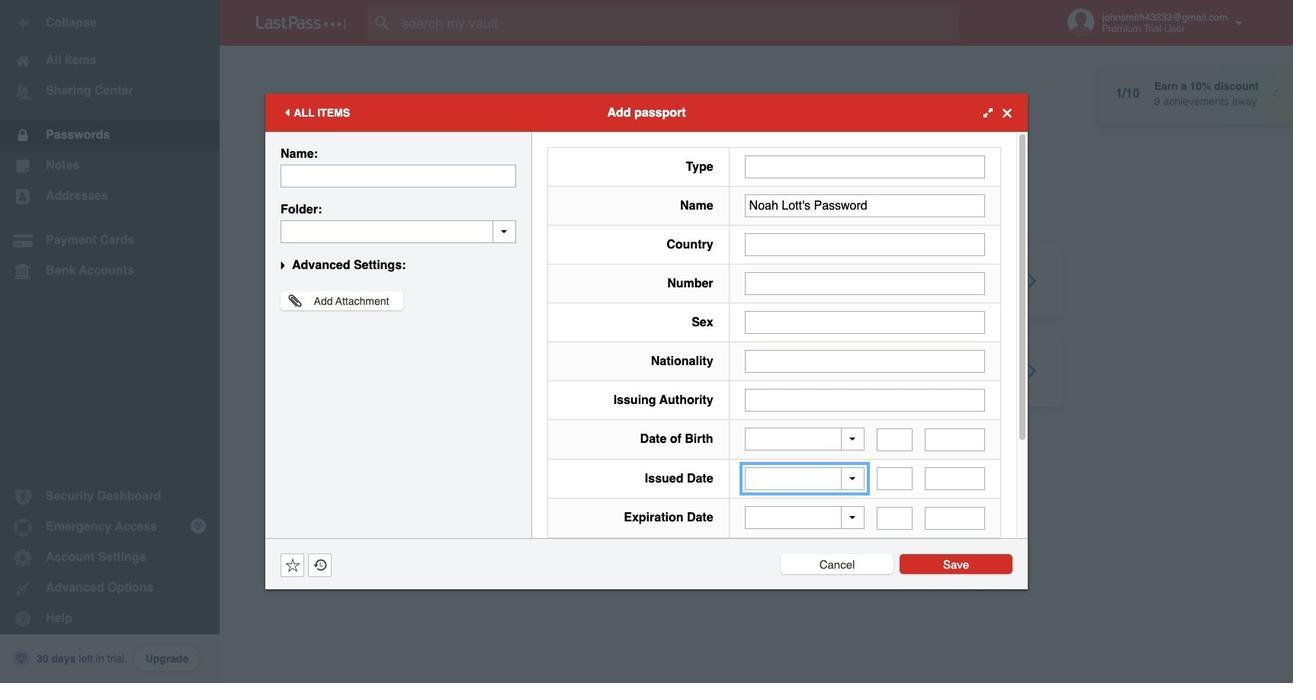 Task type: vqa. For each thing, say whether or not it's contained in the screenshot.
New item navigation
no



Task type: describe. For each thing, give the bounding box(es) containing it.
main navigation navigation
[[0, 0, 220, 683]]

search my vault text field
[[368, 6, 989, 40]]

Search search field
[[368, 6, 989, 40]]



Task type: locate. For each thing, give the bounding box(es) containing it.
dialog
[[265, 94, 1028, 648]]

None text field
[[745, 156, 985, 178], [745, 194, 985, 217], [745, 311, 985, 334], [745, 350, 985, 373], [745, 389, 985, 412], [877, 428, 913, 451], [877, 467, 913, 490], [925, 507, 985, 530], [745, 156, 985, 178], [745, 194, 985, 217], [745, 311, 985, 334], [745, 350, 985, 373], [745, 389, 985, 412], [877, 428, 913, 451], [877, 467, 913, 490], [925, 507, 985, 530]]

main content main content
[[220, 46, 1293, 50]]

lastpass image
[[256, 16, 346, 30]]

None text field
[[281, 165, 516, 188], [281, 220, 516, 243], [745, 233, 985, 256], [745, 272, 985, 295], [925, 428, 985, 451], [925, 467, 985, 490], [877, 507, 913, 530], [281, 165, 516, 188], [281, 220, 516, 243], [745, 233, 985, 256], [745, 272, 985, 295], [925, 428, 985, 451], [925, 467, 985, 490], [877, 507, 913, 530]]



